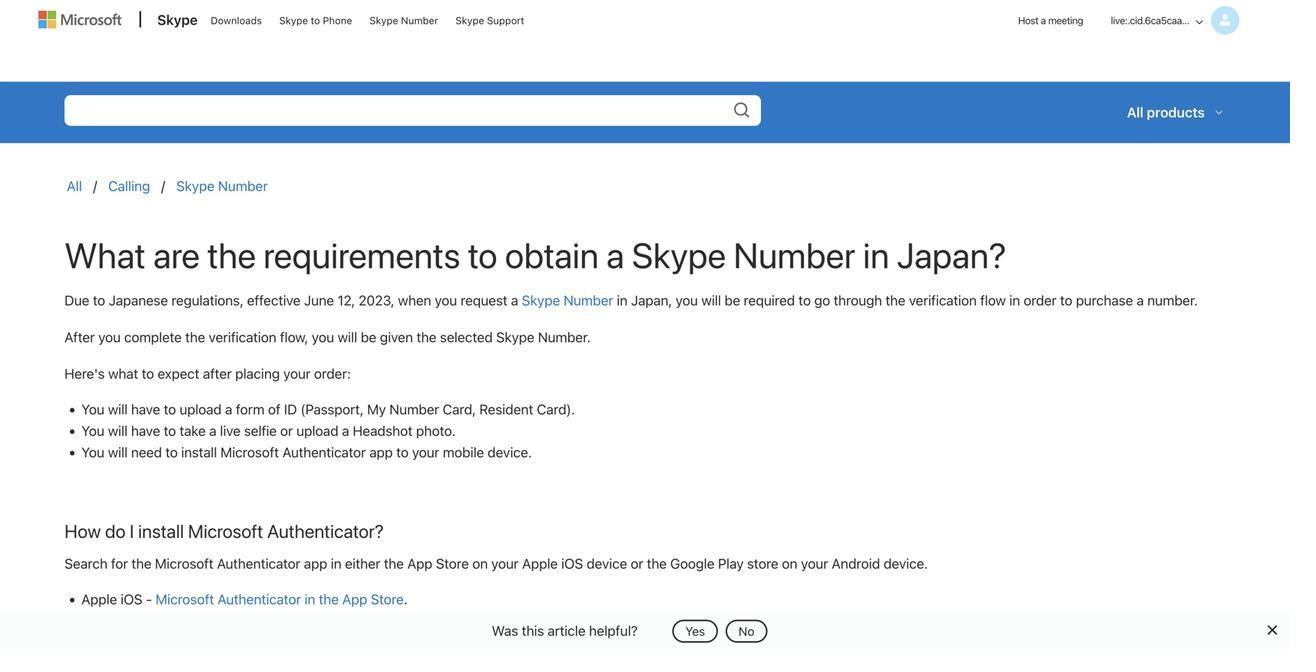 Task type: describe. For each thing, give the bounding box(es) containing it.
you will have to upload a form of id (passport, my number card, resident card). you will have to take a live selfie or upload a headshot photo. you will need to install microsoft authenticator app to your mobile device.
[[81, 401, 575, 461]]

skype up japan,
[[632, 234, 726, 276]]

0 vertical spatial store
[[436, 556, 469, 572]]

play inside apple ios - microsoft authenticator in the app store . android - microsoft authenticator in the google play store .
[[377, 613, 403, 629]]

a right host
[[1041, 15, 1046, 26]]

or inside you will have to upload a form of id (passport, my number card, resident card). you will have to take a live selfie or upload a headshot photo. you will need to install microsoft authenticator app to your mobile device.
[[280, 423, 293, 439]]

requirements
[[264, 234, 461, 276]]

in down the authenticator?
[[305, 591, 315, 608]]

this
[[522, 623, 544, 639]]

downloads link
[[204, 1, 269, 38]]

selfie
[[244, 423, 277, 439]]

how do i install microsoft authenticator?
[[65, 521, 384, 542]]

live:.cid.6ca5caa... link
[[1103, 1, 1247, 44]]

app inside apple ios - microsoft authenticator in the app store . android - microsoft authenticator in the google play store .
[[342, 591, 367, 608]]

june
[[304, 292, 334, 309]]

live
[[220, 423, 241, 439]]

menu bar containing host a meeting
[[31, 1, 1259, 81]]

in left japan,
[[617, 292, 628, 309]]

skype number link for skype to phone
[[363, 1, 445, 38]]

japanese
[[109, 292, 168, 309]]

downloads
[[211, 15, 262, 26]]

are
[[153, 234, 200, 276]]

live:.cid.6ca5caa...
[[1111, 15, 1190, 26]]

(passport,
[[301, 401, 364, 418]]

card).
[[537, 401, 575, 418]]

number inside you will have to upload a form of id (passport, my number card, resident card). you will have to take a live selfie or upload a headshot photo. you will need to install microsoft authenticator app to your mobile device.
[[389, 401, 439, 418]]

1 horizontal spatial apple
[[522, 556, 558, 572]]

article
[[548, 623, 586, 639]]

here's what to expect after placing your order:
[[65, 366, 351, 382]]

due to japanese regulations, effective june 12, 2023, when you request a skype number in japan, you will be required to go through the verification flow in order to purchase a number.
[[65, 292, 1198, 309]]

search for the microsoft authenticator app in either the app store on your apple ios device or the google play store on your android device.
[[65, 556, 928, 572]]

due
[[65, 292, 89, 309]]

skype inside skype to phone link
[[279, 15, 308, 26]]

1 horizontal spatial -
[[146, 591, 152, 608]]

in right flow at right
[[1010, 292, 1020, 309]]

calling link
[[108, 178, 150, 194]]

how
[[65, 521, 101, 542]]

purchase
[[1076, 292, 1133, 309]]

support
[[487, 15, 524, 26]]

a left form at the left
[[225, 401, 232, 418]]

1 horizontal spatial play
[[718, 556, 744, 572]]

device
[[587, 556, 627, 572]]

in down microsoft authenticator in the app store link
[[292, 613, 303, 629]]

for
[[111, 556, 128, 572]]

either
[[345, 556, 380, 572]]

skype link
[[150, 1, 202, 42]]

device. inside you will have to upload a form of id (passport, my number card, resident card). you will have to take a live selfie or upload a headshot photo. you will need to install microsoft authenticator app to your mobile device.
[[488, 444, 532, 461]]

japan?
[[897, 234, 1007, 276]]

2 horizontal spatial skype number link
[[522, 292, 613, 309]]

1 vertical spatial app
[[304, 556, 327, 572]]

in up the through
[[863, 234, 889, 276]]

apple ios - microsoft authenticator in the app store . android - microsoft authenticator in the google play store .
[[81, 591, 442, 629]]

authenticator up microsoft authenticator in the app store link
[[217, 556, 300, 572]]

the down the authenticator?
[[319, 591, 339, 608]]

1 vertical spatial or
[[631, 556, 643, 572]]

what are the requirements to obtain a skype number in japan?
[[65, 234, 1007, 276]]

given
[[380, 329, 413, 345]]

id
[[284, 401, 297, 418]]

to right need
[[165, 444, 178, 461]]

12,
[[338, 292, 355, 309]]

the down regulations,
[[185, 329, 205, 345]]

host
[[1018, 15, 1039, 26]]

after
[[65, 329, 95, 345]]

authenticator down how do i install microsoft authenticator?
[[218, 591, 301, 608]]

you right the when
[[435, 292, 457, 309]]

app inside you will have to upload a form of id (passport, my number card, resident card). you will have to take a live selfie or upload a headshot photo. you will need to install microsoft authenticator app to your mobile device.
[[369, 444, 393, 461]]

host a meeting
[[1018, 15, 1083, 26]]

to down headshot
[[396, 444, 409, 461]]

2 have from the top
[[131, 423, 160, 439]]

0 horizontal spatial -
[[133, 613, 139, 629]]

ios inside apple ios - microsoft authenticator in the app store . android - microsoft authenticator in the google play store .
[[121, 591, 142, 608]]

order
[[1024, 292, 1057, 309]]

avatar image
[[1211, 6, 1240, 35]]

order:
[[314, 366, 351, 382]]

number.
[[538, 329, 591, 345]]

request
[[461, 292, 508, 309]]

store inside apple ios - microsoft authenticator in the app store . android - microsoft authenticator in the google play store .
[[371, 591, 404, 608]]

expect
[[158, 366, 199, 382]]

was this article helpful?
[[492, 623, 638, 639]]

your inside you will have to upload a form of id (passport, my number card, resident card). you will have to take a live selfie or upload a headshot photo. you will need to install microsoft authenticator app to your mobile device.
[[412, 444, 439, 461]]

obtain
[[505, 234, 599, 276]]

you right japan,
[[676, 292, 698, 309]]

1 horizontal spatial be
[[725, 292, 740, 309]]

after you complete the verification flow, you will be given the selected skype number.
[[65, 329, 591, 345]]

required
[[744, 292, 795, 309]]

all link
[[67, 178, 86, 194]]

authenticator down microsoft authenticator in the app store link
[[205, 613, 288, 629]]

2023,
[[359, 292, 394, 309]]

number.
[[1148, 292, 1198, 309]]

2 on from the left
[[782, 556, 798, 572]]

yes button
[[672, 620, 718, 643]]

1 horizontal spatial ios
[[561, 556, 583, 572]]

placing
[[235, 366, 280, 382]]

1 horizontal spatial google
[[670, 556, 715, 572]]

the right the through
[[886, 292, 906, 309]]

do
[[105, 521, 126, 542]]

flow
[[980, 292, 1006, 309]]

card,
[[443, 401, 476, 418]]

to right order at the right top
[[1060, 292, 1073, 309]]

skype down the request
[[496, 329, 535, 345]]

japan,
[[631, 292, 672, 309]]

selected
[[440, 329, 493, 345]]

the right given on the left bottom
[[417, 329, 437, 345]]

phone
[[323, 15, 352, 26]]

i
[[130, 521, 134, 542]]

the right for
[[132, 556, 151, 572]]

microsoft inside you will have to upload a form of id (passport, my number card, resident card). you will have to take a live selfie or upload a headshot photo. you will need to install microsoft authenticator app to your mobile device.
[[220, 444, 279, 461]]

resident
[[480, 401, 533, 418]]

all
[[67, 178, 86, 194]]

calling
[[108, 178, 150, 194]]

photo.
[[416, 423, 456, 439]]



Task type: vqa. For each thing, say whether or not it's contained in the screenshot.
rightmost VAT
no



Task type: locate. For each thing, give the bounding box(es) containing it.
1 horizontal spatial skype number link
[[363, 1, 445, 38]]

1 vertical spatial play
[[377, 613, 403, 629]]

0 horizontal spatial store
[[407, 613, 438, 629]]

0 vertical spatial install
[[181, 444, 217, 461]]

be left given on the left bottom
[[361, 329, 376, 345]]

skype left downloads
[[157, 12, 198, 28]]

no button
[[726, 620, 768, 643]]

app down headshot
[[369, 444, 393, 461]]

1 on from the left
[[472, 556, 488, 572]]

0 horizontal spatial or
[[280, 423, 293, 439]]

was
[[492, 623, 518, 639]]

in
[[863, 234, 889, 276], [617, 292, 628, 309], [1010, 292, 1020, 309], [331, 556, 342, 572], [305, 591, 315, 608], [292, 613, 303, 629]]

dismiss the survey image
[[1266, 624, 1278, 637]]

1 vertical spatial have
[[131, 423, 160, 439]]

0 vertical spatial play
[[718, 556, 744, 572]]

1 horizontal spatial android
[[832, 556, 880, 572]]

go
[[814, 292, 830, 309]]

to down expect
[[164, 401, 176, 418]]

verification down the "japan?"
[[909, 292, 977, 309]]

regulations,
[[171, 292, 244, 309]]

skype
[[157, 12, 198, 28], [279, 15, 308, 26], [370, 15, 398, 26], [456, 15, 484, 26], [176, 178, 215, 194], [632, 234, 726, 276], [522, 292, 560, 309], [496, 329, 535, 345]]

1 horizontal spatial app
[[369, 444, 393, 461]]

after
[[203, 366, 232, 382]]

upload
[[180, 401, 222, 418], [296, 423, 339, 439]]

you
[[435, 292, 457, 309], [676, 292, 698, 309], [98, 329, 121, 345], [312, 329, 334, 345]]

1 vertical spatial upload
[[296, 423, 339, 439]]

.
[[404, 591, 408, 608], [438, 613, 442, 629]]

have
[[131, 401, 160, 418], [131, 423, 160, 439]]

android inside apple ios - microsoft authenticator in the app store . android - microsoft authenticator in the google play store .
[[81, 613, 130, 629]]

0 vertical spatial upload
[[180, 401, 222, 418]]

play down either
[[377, 613, 403, 629]]

install down take
[[181, 444, 217, 461]]

0 horizontal spatial device.
[[488, 444, 532, 461]]

ios left device
[[561, 556, 583, 572]]

or right device
[[631, 556, 643, 572]]

app
[[407, 556, 432, 572], [342, 591, 367, 608]]

0 vertical spatial device.
[[488, 444, 532, 461]]

skype up number.
[[522, 292, 560, 309]]

form
[[236, 401, 265, 418]]

verification
[[909, 292, 977, 309], [209, 329, 277, 345]]

1 horizontal spatial app
[[407, 556, 432, 572]]

store inside apple ios - microsoft authenticator in the app store . android - microsoft authenticator in the google play store .
[[407, 613, 438, 629]]

to up the request
[[468, 234, 497, 276]]

verification up placing
[[209, 329, 277, 345]]

1 vertical spatial -
[[133, 613, 139, 629]]

host a meeting link
[[1006, 1, 1096, 40]]

android
[[832, 556, 880, 572], [81, 613, 130, 629]]

0 vertical spatial app
[[407, 556, 432, 572]]

effective
[[247, 292, 301, 309]]

0 vertical spatial apple
[[522, 556, 558, 572]]

headshot
[[353, 423, 413, 439]]

the down microsoft authenticator in the app store link
[[306, 613, 326, 629]]

my
[[367, 401, 386, 418]]

install
[[181, 444, 217, 461], [138, 521, 184, 542]]

microsoft
[[220, 444, 279, 461], [188, 521, 263, 542], [155, 556, 213, 572], [156, 591, 214, 608], [143, 613, 201, 629]]

0 vertical spatial have
[[131, 401, 160, 418]]

a up the due to japanese regulations, effective june 12, 2023, when you request a skype number in japan, you will be required to go through the verification flow in order to purchase a number.
[[606, 234, 624, 276]]

1 have from the top
[[131, 401, 160, 418]]

you right flow,
[[312, 329, 334, 345]]

apple inside apple ios - microsoft authenticator in the app store . android - microsoft authenticator in the google play store .
[[81, 591, 117, 608]]

menu bar
[[31, 1, 1259, 81]]

0 vertical spatial app
[[369, 444, 393, 461]]

1 vertical spatial store
[[371, 591, 404, 608]]

1 vertical spatial ios
[[121, 591, 142, 608]]

no
[[739, 624, 755, 639]]

skype to phone
[[279, 15, 352, 26]]

0 vertical spatial google
[[670, 556, 715, 572]]

1 horizontal spatial device.
[[884, 556, 928, 572]]

number
[[401, 15, 438, 26], [218, 178, 268, 194], [734, 234, 856, 276], [564, 292, 613, 309], [389, 401, 439, 418]]

0 horizontal spatial app
[[304, 556, 327, 572]]

mobile
[[443, 444, 484, 461]]

store
[[436, 556, 469, 572], [371, 591, 404, 608]]

play
[[718, 556, 744, 572], [377, 613, 403, 629]]

google
[[670, 556, 715, 572], [330, 613, 374, 629]]

1 vertical spatial device.
[[884, 556, 928, 572]]

1 vertical spatial app
[[342, 591, 367, 608]]

skype inside skype support link
[[456, 15, 484, 26]]

to right what
[[142, 366, 154, 382]]

skype support
[[456, 15, 524, 26]]

microsoft image
[[38, 11, 121, 28]]

skype left "support" at the left top of page
[[456, 15, 484, 26]]

skype right phone in the left of the page
[[370, 15, 398, 26]]

1 horizontal spatial store
[[747, 556, 779, 572]]

2 vertical spatial you
[[81, 444, 104, 461]]

you right after
[[98, 329, 121, 345]]

flow,
[[280, 329, 308, 345]]

0 vertical spatial skype number
[[370, 15, 438, 26]]

to left phone in the left of the page
[[311, 15, 320, 26]]

0 vertical spatial store
[[747, 556, 779, 572]]

2 vertical spatial skype number link
[[522, 292, 613, 309]]

1 horizontal spatial or
[[631, 556, 643, 572]]

device.
[[488, 444, 532, 461], [884, 556, 928, 572]]

when
[[398, 292, 431, 309]]

to right due
[[93, 292, 105, 309]]

meeting
[[1048, 15, 1083, 26]]

authenticator?
[[267, 521, 384, 542]]

yes
[[685, 624, 705, 639]]

a left number.
[[1137, 292, 1144, 309]]

apple
[[522, 556, 558, 572], [81, 591, 117, 608]]

be
[[725, 292, 740, 309], [361, 329, 376, 345]]

install inside you will have to upload a form of id (passport, my number card, resident card). you will have to take a live selfie or upload a headshot photo. you will need to install microsoft authenticator app to your mobile device.
[[181, 444, 217, 461]]

0 vertical spatial you
[[81, 401, 104, 418]]

need
[[131, 444, 162, 461]]

2 you from the top
[[81, 423, 104, 439]]

you
[[81, 401, 104, 418], [81, 423, 104, 439], [81, 444, 104, 461]]

or down 'id'
[[280, 423, 293, 439]]

skype left phone in the left of the page
[[279, 15, 308, 26]]

authenticator
[[282, 444, 366, 461], [217, 556, 300, 572], [218, 591, 301, 608], [205, 613, 288, 629]]

search
[[65, 556, 108, 572]]

0 vertical spatial ios
[[561, 556, 583, 572]]

through
[[834, 292, 882, 309]]

authenticator inside you will have to upload a form of id (passport, my number card, resident card). you will have to take a live selfie or upload a headshot photo. you will need to install microsoft authenticator app to your mobile device.
[[282, 444, 366, 461]]

app
[[369, 444, 393, 461], [304, 556, 327, 572]]

1 horizontal spatial .
[[438, 613, 442, 629]]

1 vertical spatial you
[[81, 423, 104, 439]]

0 vertical spatial verification
[[909, 292, 977, 309]]

apple left device
[[522, 556, 558, 572]]

1 horizontal spatial upload
[[296, 423, 339, 439]]

google inside apple ios - microsoft authenticator in the app store . android - microsoft authenticator in the google play store .
[[330, 613, 374, 629]]

0 horizontal spatial ios
[[121, 591, 142, 608]]

microsoft authenticator in the app store link
[[156, 591, 404, 608]]

0 horizontal spatial .
[[404, 591, 408, 608]]

be left "required" at the right top of page
[[725, 292, 740, 309]]

0 vertical spatial -
[[146, 591, 152, 608]]

the right device
[[647, 556, 667, 572]]

skype number
[[370, 15, 438, 26], [176, 178, 268, 194]]

google up yes
[[670, 556, 715, 572]]

upload up take
[[180, 401, 222, 418]]

skype number link for calling
[[176, 178, 268, 194]]

app right either
[[407, 556, 432, 572]]

0 horizontal spatial skype number link
[[176, 178, 268, 194]]

None text field
[[65, 95, 761, 126]]

your
[[283, 366, 311, 382], [412, 444, 439, 461], [491, 556, 519, 572], [801, 556, 828, 572]]

1 vertical spatial store
[[407, 613, 438, 629]]

1 vertical spatial verification
[[209, 329, 277, 345]]

0 horizontal spatial play
[[377, 613, 403, 629]]

0 horizontal spatial verification
[[209, 329, 277, 345]]

skype right calling
[[176, 178, 215, 194]]

1 vertical spatial skype number link
[[176, 178, 268, 194]]

0 horizontal spatial app
[[342, 591, 367, 608]]

to left go
[[799, 292, 811, 309]]

0 horizontal spatial on
[[472, 556, 488, 572]]

helpful?
[[589, 623, 638, 639]]

a right the request
[[511, 292, 518, 309]]

google down either
[[330, 613, 374, 629]]

-
[[146, 591, 152, 608], [133, 613, 139, 629]]

0 horizontal spatial upload
[[180, 401, 222, 418]]

1 horizontal spatial skype number
[[370, 15, 438, 26]]

of
[[268, 401, 281, 418]]

3 you from the top
[[81, 444, 104, 461]]

on
[[472, 556, 488, 572], [782, 556, 798, 572]]

have down what
[[131, 401, 160, 418]]

0 vertical spatial .
[[404, 591, 408, 608]]

skype number for skype to phone
[[370, 15, 438, 26]]

what
[[108, 366, 138, 382]]

1 vertical spatial google
[[330, 613, 374, 629]]

0 horizontal spatial android
[[81, 613, 130, 629]]

0 horizontal spatial skype number
[[176, 178, 268, 194]]

the up regulations,
[[207, 234, 256, 276]]

what
[[65, 234, 146, 276]]

skype support link
[[449, 1, 531, 38]]

skype number for calling
[[176, 178, 268, 194]]

authenticator down (passport,
[[282, 444, 366, 461]]

in left either
[[331, 556, 342, 572]]

install right the i
[[138, 521, 184, 542]]

complete
[[124, 329, 182, 345]]

a
[[1041, 15, 1046, 26], [606, 234, 624, 276], [511, 292, 518, 309], [1137, 292, 1144, 309], [225, 401, 232, 418], [209, 423, 217, 439], [342, 423, 349, 439]]

the right either
[[384, 556, 404, 572]]

here's
[[65, 366, 105, 382]]

0 horizontal spatial apple
[[81, 591, 117, 608]]

play up no button
[[718, 556, 744, 572]]

1 horizontal spatial store
[[436, 556, 469, 572]]

1 vertical spatial be
[[361, 329, 376, 345]]

1 vertical spatial install
[[138, 521, 184, 542]]

or
[[280, 423, 293, 439], [631, 556, 643, 572]]

1 horizontal spatial verification
[[909, 292, 977, 309]]

1 horizontal spatial on
[[782, 556, 798, 572]]

app down the authenticator?
[[304, 556, 327, 572]]

have up need
[[131, 423, 160, 439]]

skype number link
[[363, 1, 445, 38], [176, 178, 268, 194], [522, 292, 613, 309]]

apple down "search"
[[81, 591, 117, 608]]

1 you from the top
[[81, 401, 104, 418]]

1 vertical spatial apple
[[81, 591, 117, 608]]

0 horizontal spatial google
[[330, 613, 374, 629]]

0 horizontal spatial be
[[361, 329, 376, 345]]

0 vertical spatial or
[[280, 423, 293, 439]]

to left take
[[164, 423, 176, 439]]

app down either
[[342, 591, 367, 608]]

1 vertical spatial skype number
[[176, 178, 268, 194]]

upload down (passport,
[[296, 423, 339, 439]]

ios down for
[[121, 591, 142, 608]]

0 horizontal spatial store
[[371, 591, 404, 608]]

0 vertical spatial skype number link
[[363, 1, 445, 38]]

skype to phone link
[[272, 1, 359, 38]]

0 vertical spatial android
[[832, 556, 880, 572]]

1 vertical spatial .
[[438, 613, 442, 629]]

take
[[180, 423, 206, 439]]

a left live
[[209, 423, 217, 439]]

a down (passport,
[[342, 423, 349, 439]]

0 vertical spatial be
[[725, 292, 740, 309]]

1 vertical spatial android
[[81, 613, 130, 629]]



